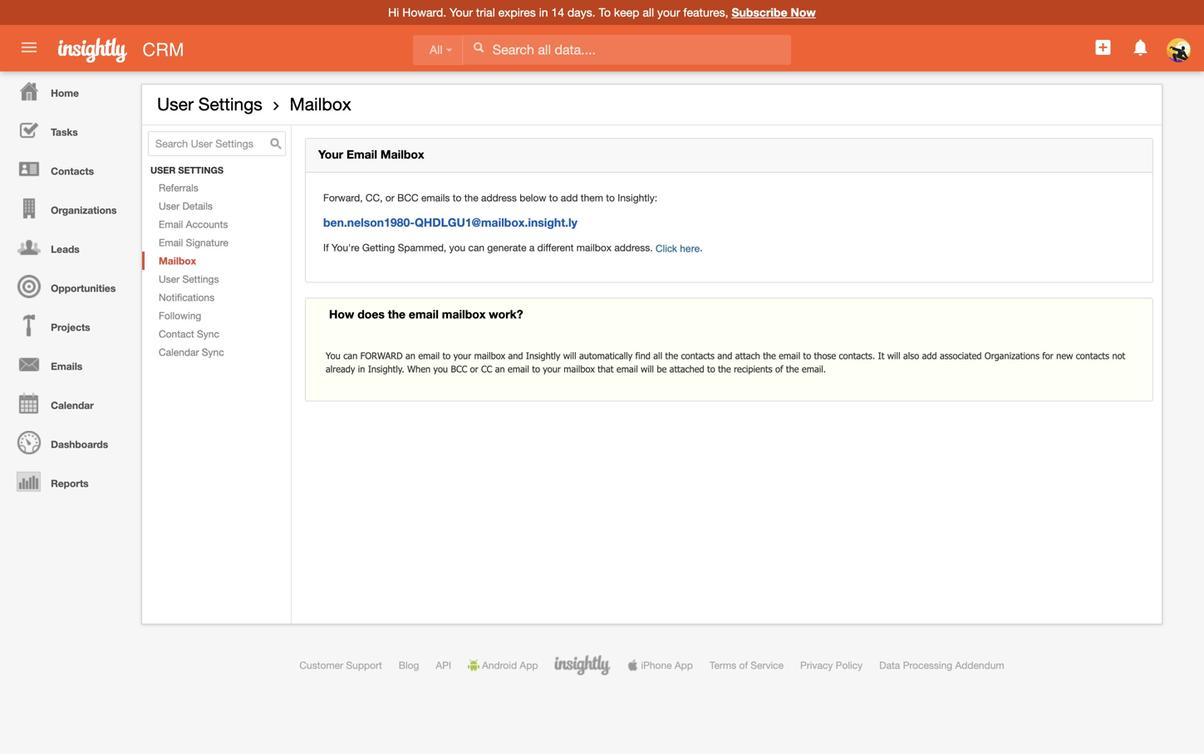 Task type: vqa. For each thing, say whether or not it's contained in the screenshot.
expires
yes



Task type: locate. For each thing, give the bounding box(es) containing it.
organizations inside you can forward an email to your mailbox and insightly will automatically find all the contacts and attach the email to those contacts. it will also add associated organizations for new contacts not already in insightly. when you bcc or cc an email to your mailbox that email will be attached to the recipients of the email.
[[985, 350, 1040, 362]]

1 vertical spatial an
[[495, 364, 505, 375]]

the up recipients
[[763, 350, 776, 362]]

0 vertical spatial or
[[386, 192, 395, 204]]

0 horizontal spatial contacts
[[681, 350, 715, 362]]

2 horizontal spatial your
[[658, 5, 680, 19]]

all
[[430, 44, 443, 56]]

mailbox down signature
[[159, 255, 196, 267]]

your left trial
[[450, 5, 473, 19]]

settings up notifications
[[182, 274, 219, 285]]

also
[[904, 350, 920, 362]]

privacy policy link
[[801, 660, 863, 672]]

of right recipients
[[776, 364, 784, 375]]

an
[[406, 350, 416, 362], [495, 364, 505, 375]]

0 vertical spatial sync
[[197, 328, 219, 340]]

of right terms
[[739, 660, 748, 672]]

opportunities link
[[4, 267, 133, 306]]

your down how does the email mailbox work?
[[454, 350, 472, 362]]

you inside if you're getting spammed, you can generate a different mailbox address. click here .
[[449, 242, 466, 254]]

when
[[407, 364, 431, 375]]

0 vertical spatial email
[[347, 148, 377, 161]]

your left features,
[[658, 5, 680, 19]]

to down how does the email mailbox work?
[[443, 350, 451, 362]]

following link
[[142, 307, 291, 325]]

0 horizontal spatial an
[[406, 350, 416, 362]]

will down find
[[641, 364, 654, 375]]

email left signature
[[159, 237, 183, 249]]

organizations up leads link
[[51, 205, 117, 216]]

user down referrals
[[159, 200, 180, 212]]

not
[[1113, 350, 1126, 362]]

1 horizontal spatial or
[[470, 364, 479, 375]]

mailbox up the your email mailbox
[[290, 94, 351, 114]]

mailbox right different
[[577, 242, 612, 254]]

1 vertical spatial you
[[434, 364, 448, 375]]

mailbox up cc,
[[381, 148, 424, 161]]

all up be on the top right
[[654, 350, 663, 362]]

if you're getting spammed, you can generate a different mailbox address. click here .
[[323, 242, 703, 254]]

1 vertical spatial settings
[[182, 274, 219, 285]]

hi howard. your trial expires in 14 days. to keep all your features, subscribe now
[[388, 5, 816, 19]]

cc
[[481, 364, 492, 375]]

2 vertical spatial your
[[543, 364, 561, 375]]

will right insightly
[[564, 350, 577, 362]]

1 vertical spatial bcc
[[451, 364, 467, 375]]

1 vertical spatial organizations
[[985, 350, 1040, 362]]

0 vertical spatial calendar
[[159, 347, 199, 358]]

in right already
[[358, 364, 365, 375]]

all right keep
[[643, 5, 654, 19]]

0 vertical spatial user
[[157, 94, 194, 114]]

mailbox link
[[290, 94, 351, 114], [142, 252, 291, 270]]

contacts link
[[4, 150, 133, 189]]

email down insightly
[[508, 364, 529, 375]]

0 horizontal spatial and
[[508, 350, 523, 362]]

mailbox link up the your email mailbox
[[290, 94, 351, 114]]

trial
[[476, 5, 495, 19]]

1 horizontal spatial bcc
[[451, 364, 467, 375]]

generate
[[488, 242, 527, 254]]

them
[[581, 192, 604, 204]]

2 vertical spatial mailbox
[[159, 255, 196, 267]]

user settings link up notifications
[[142, 270, 291, 289]]

qhdlgu1@mailbox.insight.ly
[[415, 216, 578, 230]]

user up notifications
[[159, 274, 180, 285]]

you inside you can forward an email to your mailbox and insightly will automatically find all the contacts and attach the email to those contacts. it will also add associated organizations for new contacts not already in insightly. when you bcc or cc an email to your mailbox that email will be attached to the recipients of the email.
[[434, 364, 448, 375]]

0 vertical spatial bcc
[[397, 192, 419, 204]]

insightly
[[526, 350, 561, 362]]

0 horizontal spatial calendar
[[51, 400, 94, 412]]

contacts left not
[[1076, 350, 1110, 362]]

click
[[656, 243, 677, 254]]

to down insightly
[[532, 364, 540, 375]]

to
[[453, 192, 462, 204], [549, 192, 558, 204], [606, 192, 615, 204], [443, 350, 451, 362], [804, 350, 812, 362], [532, 364, 540, 375], [707, 364, 716, 375]]

1 vertical spatial user
[[159, 200, 180, 212]]

referrals link
[[142, 179, 291, 197]]

1 vertical spatial sync
[[202, 347, 224, 358]]

to
[[599, 5, 611, 19]]

0 vertical spatial organizations
[[51, 205, 117, 216]]

1 horizontal spatial mailbox
[[290, 94, 351, 114]]

that
[[598, 364, 614, 375]]

email
[[347, 148, 377, 161], [159, 219, 183, 230], [159, 237, 183, 249]]

all inside you can forward an email to your mailbox and insightly will automatically find all the contacts and attach the email to those contacts. it will also add associated organizations for new contacts not already in insightly. when you bcc or cc an email to your mailbox that email will be attached to the recipients of the email.
[[654, 350, 663, 362]]

your email mailbox
[[318, 148, 424, 161]]

or left cc
[[470, 364, 479, 375]]

0 vertical spatial you
[[449, 242, 466, 254]]

click here button
[[656, 241, 700, 257]]

1 vertical spatial mailbox
[[381, 148, 424, 161]]

2 vertical spatial user
[[159, 274, 180, 285]]

0 horizontal spatial organizations
[[51, 205, 117, 216]]

features,
[[684, 5, 729, 19]]

1 horizontal spatial of
[[776, 364, 784, 375]]

to right them
[[606, 192, 615, 204]]

0 vertical spatial mailbox link
[[290, 94, 351, 114]]

bcc left emails
[[397, 192, 419, 204]]

1 vertical spatial all
[[654, 350, 663, 362]]

1 horizontal spatial and
[[718, 350, 733, 362]]

1 horizontal spatial in
[[539, 5, 548, 19]]

iphone app link
[[627, 660, 693, 672]]

0 horizontal spatial will
[[564, 350, 577, 362]]

1 horizontal spatial your
[[450, 5, 473, 19]]

notifications image
[[1131, 37, 1151, 57]]

2 contacts from the left
[[1076, 350, 1110, 362]]

0 horizontal spatial app
[[520, 660, 538, 672]]

and left attach
[[718, 350, 733, 362]]

can up already
[[344, 350, 358, 362]]

1 vertical spatial your
[[318, 148, 343, 161]]

to right below
[[549, 192, 558, 204]]

your
[[450, 5, 473, 19], [318, 148, 343, 161]]

add left them
[[561, 192, 578, 204]]

1 vertical spatial in
[[358, 364, 365, 375]]

0 vertical spatial settings
[[198, 94, 263, 114]]

calendar
[[159, 347, 199, 358], [51, 400, 94, 412]]

1 vertical spatial mailbox link
[[142, 252, 291, 270]]

can left generate
[[468, 242, 485, 254]]

email up cc,
[[347, 148, 377, 161]]

bcc left cc
[[451, 364, 467, 375]]

reports link
[[4, 462, 133, 501]]

reports
[[51, 478, 89, 490]]

1 horizontal spatial contacts
[[1076, 350, 1110, 362]]

subscribe now link
[[732, 5, 816, 19]]

iphone
[[641, 660, 672, 672]]

organizations left for
[[985, 350, 1040, 362]]

emails
[[421, 192, 450, 204]]

1 horizontal spatial add
[[922, 350, 937, 362]]

different
[[538, 242, 574, 254]]

email down the details
[[159, 219, 183, 230]]

1 horizontal spatial you
[[449, 242, 466, 254]]

the left email.
[[786, 364, 799, 375]]

calendar up dashboards link
[[51, 400, 94, 412]]

1 horizontal spatial organizations
[[985, 350, 1040, 362]]

add
[[561, 192, 578, 204], [922, 350, 937, 362]]

0 horizontal spatial can
[[344, 350, 358, 362]]

app
[[520, 660, 538, 672], [675, 660, 693, 672]]

mailbox up cc
[[474, 350, 505, 362]]

in left 14
[[539, 5, 548, 19]]

0 vertical spatial your
[[658, 5, 680, 19]]

1 vertical spatial calendar
[[51, 400, 94, 412]]

app right android
[[520, 660, 538, 672]]

the up be on the top right
[[666, 350, 679, 362]]

you're
[[332, 242, 360, 254]]

you down ben.nelson1980-qhdlgu1@mailbox.insight.ly
[[449, 242, 466, 254]]

0 horizontal spatial mailbox
[[159, 255, 196, 267]]

14
[[552, 5, 564, 19]]

how
[[329, 308, 354, 321]]

0 vertical spatial your
[[450, 5, 473, 19]]

1 horizontal spatial can
[[468, 242, 485, 254]]

1 vertical spatial add
[[922, 350, 937, 362]]

the right does
[[388, 308, 406, 321]]

1 horizontal spatial app
[[675, 660, 693, 672]]

here
[[680, 243, 700, 254]]

0 horizontal spatial you
[[434, 364, 448, 375]]

mailbox inside if you're getting spammed, you can generate a different mailbox address. click here .
[[577, 242, 612, 254]]

2 horizontal spatial will
[[888, 350, 901, 362]]

white image
[[473, 42, 485, 53]]

if
[[323, 242, 329, 254]]

be
[[657, 364, 667, 375]]

to up email.
[[804, 350, 812, 362]]

of inside you can forward an email to your mailbox and insightly will automatically find all the contacts and attach the email to those contacts. it will also add associated organizations for new contacts not already in insightly. when you bcc or cc an email to your mailbox that email will be attached to the recipients of the email.
[[776, 364, 784, 375]]

mailbox inside user settings referrals user details email accounts email signature mailbox user settings notifications following contact sync calendar sync
[[159, 255, 196, 267]]

1 horizontal spatial will
[[641, 364, 654, 375]]

can inside you can forward an email to your mailbox and insightly will automatically find all the contacts and attach the email to those contacts. it will also add associated organizations for new contacts not already in insightly. when you bcc or cc an email to your mailbox that email will be attached to the recipients of the email.
[[344, 350, 358, 362]]

0 horizontal spatial your
[[318, 148, 343, 161]]

Search all data.... text field
[[464, 35, 791, 65]]

an right cc
[[495, 364, 505, 375]]

following
[[159, 310, 201, 322]]

1 horizontal spatial calendar
[[159, 347, 199, 358]]

organizations
[[51, 205, 117, 216], [985, 350, 1040, 362]]

add right "also"
[[922, 350, 937, 362]]

opportunities
[[51, 283, 116, 294]]

0 vertical spatial can
[[468, 242, 485, 254]]

app right "iphone" in the bottom of the page
[[675, 660, 693, 672]]

attach
[[736, 350, 761, 362]]

contacts up 'attached' on the right top of page
[[681, 350, 715, 362]]

your down insightly
[[543, 364, 561, 375]]

home
[[51, 87, 79, 99]]

sync
[[197, 328, 219, 340], [202, 347, 224, 358]]

2 app from the left
[[675, 660, 693, 672]]

sync down contact sync link
[[202, 347, 224, 358]]

ben.nelson1980-qhdlgu1@mailbox.insight.ly
[[323, 216, 578, 230]]

and left insightly
[[508, 350, 523, 362]]

Search User Settings text field
[[148, 131, 286, 156]]

leads
[[51, 244, 80, 255]]

1 vertical spatial of
[[739, 660, 748, 672]]

1 vertical spatial email
[[159, 219, 183, 230]]

email right does
[[409, 308, 439, 321]]

you
[[326, 350, 341, 362]]

an up when
[[406, 350, 416, 362]]

can inside if you're getting spammed, you can generate a different mailbox address. click here .
[[468, 242, 485, 254]]

navigation
[[0, 71, 133, 501]]

calendar down contact
[[159, 347, 199, 358]]

below
[[520, 192, 547, 204]]

you right when
[[434, 364, 448, 375]]

user details link
[[142, 197, 291, 215]]

terms of service
[[710, 660, 784, 672]]

api
[[436, 660, 451, 672]]

will right it
[[888, 350, 901, 362]]

all link
[[413, 35, 463, 65]]

your up forward, at the top
[[318, 148, 343, 161]]

user down crm
[[157, 94, 194, 114]]

mailbox link down signature
[[142, 252, 291, 270]]

your
[[658, 5, 680, 19], [454, 350, 472, 362], [543, 364, 561, 375]]

find
[[636, 350, 651, 362]]

1 vertical spatial or
[[470, 364, 479, 375]]

bcc
[[397, 192, 419, 204], [451, 364, 467, 375]]

0 horizontal spatial add
[[561, 192, 578, 204]]

to right 'attached' on the right top of page
[[707, 364, 716, 375]]

navigation containing home
[[0, 71, 133, 501]]

0 vertical spatial of
[[776, 364, 784, 375]]

blog
[[399, 660, 419, 672]]

settings up 'search user settings' text field
[[198, 94, 263, 114]]

1 app from the left
[[520, 660, 538, 672]]

automatically
[[579, 350, 633, 362]]

privacy policy
[[801, 660, 863, 672]]

2 and from the left
[[718, 350, 733, 362]]

1 vertical spatial your
[[454, 350, 472, 362]]

or right cc,
[[386, 192, 395, 204]]

1 vertical spatial can
[[344, 350, 358, 362]]

settings
[[198, 94, 263, 114], [182, 274, 219, 285]]

customer support
[[300, 660, 382, 672]]

notifications
[[159, 292, 215, 304]]

0 horizontal spatial or
[[386, 192, 395, 204]]

2 horizontal spatial mailbox
[[381, 148, 424, 161]]

email accounts link
[[142, 215, 291, 234]]

sync down following link
[[197, 328, 219, 340]]

and
[[508, 350, 523, 362], [718, 350, 733, 362]]

add inside you can forward an email to your mailbox and insightly will automatically find all the contacts and attach the email to those contacts. it will also add associated organizations for new contacts not already in insightly. when you bcc or cc an email to your mailbox that email will be attached to the recipients of the email.
[[922, 350, 937, 362]]

address.
[[615, 242, 653, 254]]

user settings link up 'search user settings' text field
[[157, 94, 263, 114]]

0 horizontal spatial in
[[358, 364, 365, 375]]



Task type: describe. For each thing, give the bounding box(es) containing it.
0 horizontal spatial your
[[454, 350, 472, 362]]

user settings
[[157, 94, 263, 114]]

insightly.
[[368, 364, 405, 375]]

calendar sync link
[[142, 343, 291, 362]]

contact sync link
[[142, 325, 291, 343]]

accounts
[[186, 219, 228, 230]]

privacy
[[801, 660, 833, 672]]

app for android app
[[520, 660, 538, 672]]

0 vertical spatial in
[[539, 5, 548, 19]]

organizations link
[[4, 189, 133, 228]]

cc,
[[366, 192, 383, 204]]

insightly:
[[618, 192, 658, 204]]

settings inside user settings referrals user details email accounts email signature mailbox user settings notifications following contact sync calendar sync
[[182, 274, 219, 285]]

keep
[[614, 5, 640, 19]]

projects
[[51, 322, 90, 333]]

dashboards link
[[4, 423, 133, 462]]

emails
[[51, 361, 83, 372]]

1 horizontal spatial your
[[543, 364, 561, 375]]

addendum
[[956, 660, 1005, 672]]

subscribe
[[732, 5, 788, 19]]

policy
[[836, 660, 863, 672]]

bcc inside you can forward an email to your mailbox and insightly will automatically find all the contacts and attach the email to those contacts. it will also add associated organizations for new contacts not already in insightly. when you bcc or cc an email to your mailbox that email will be attached to the recipients of the email.
[[451, 364, 467, 375]]

signature
[[186, 237, 228, 249]]

emails link
[[4, 345, 133, 384]]

crm
[[142, 39, 184, 60]]

ben.nelson1980-
[[323, 216, 415, 230]]

api link
[[436, 660, 451, 672]]

email.
[[802, 364, 826, 375]]

service
[[751, 660, 784, 672]]

forward,
[[323, 192, 363, 204]]

1 horizontal spatial an
[[495, 364, 505, 375]]

iphone app
[[641, 660, 693, 672]]

associated
[[940, 350, 982, 362]]

it
[[878, 350, 885, 362]]

dashboards
[[51, 439, 108, 451]]

home link
[[4, 71, 133, 111]]

customer support link
[[300, 660, 382, 672]]

processing
[[903, 660, 953, 672]]

ben.nelson1980-qhdlgu1@mailbox.insight.ly link
[[323, 216, 578, 230]]

1 and from the left
[[508, 350, 523, 362]]

the left address
[[465, 192, 479, 204]]

a
[[529, 242, 535, 254]]

to right emails
[[453, 192, 462, 204]]

app for iphone app
[[675, 660, 693, 672]]

.
[[700, 242, 703, 254]]

mailbox left work?
[[442, 308, 486, 321]]

customer
[[300, 660, 343, 672]]

already
[[326, 364, 355, 375]]

0 horizontal spatial of
[[739, 660, 748, 672]]

address
[[481, 192, 517, 204]]

0 vertical spatial add
[[561, 192, 578, 204]]

blog link
[[399, 660, 419, 672]]

terms
[[710, 660, 737, 672]]

in inside you can forward an email to your mailbox and insightly will automatically find all the contacts and attach the email to those contacts. it will also add associated organizations for new contacts not already in insightly. when you bcc or cc an email to your mailbox that email will be attached to the recipients of the email.
[[358, 364, 365, 375]]

0 vertical spatial an
[[406, 350, 416, 362]]

calendar inside user settings referrals user details email accounts email signature mailbox user settings notifications following contact sync calendar sync
[[159, 347, 199, 358]]

data processing addendum
[[880, 660, 1005, 672]]

work?
[[489, 308, 523, 321]]

days.
[[568, 5, 596, 19]]

expires
[[498, 5, 536, 19]]

user settings referrals user details email accounts email signature mailbox user settings notifications following contact sync calendar sync
[[150, 165, 228, 358]]

0 vertical spatial user settings link
[[157, 94, 263, 114]]

1 vertical spatial user settings link
[[142, 270, 291, 289]]

android app link
[[468, 660, 538, 672]]

projects link
[[4, 306, 133, 345]]

0 vertical spatial all
[[643, 5, 654, 19]]

you can forward an email to your mailbox and insightly will automatically find all the contacts and attach the email to those contacts. it will also add associated organizations for new contacts not already in insightly. when you bcc or cc an email to your mailbox that email will be attached to the recipients of the email.
[[326, 350, 1126, 375]]

email up when
[[418, 350, 440, 362]]

support
[[346, 660, 382, 672]]

mailbox left that
[[564, 364, 595, 375]]

those
[[814, 350, 836, 362]]

android
[[482, 660, 517, 672]]

the left recipients
[[718, 364, 731, 375]]

0 vertical spatial mailbox
[[290, 94, 351, 114]]

2 vertical spatial email
[[159, 237, 183, 249]]

email down find
[[617, 364, 638, 375]]

forward, cc, or bcc emails to the address below to add them to insightly:
[[323, 192, 658, 204]]

email signature link
[[142, 234, 291, 252]]

email left those
[[779, 350, 801, 362]]

contacts
[[51, 165, 94, 177]]

tasks
[[51, 126, 78, 138]]

new
[[1057, 350, 1073, 362]]

leads link
[[4, 228, 133, 267]]

data processing addendum link
[[880, 660, 1005, 672]]

or inside you can forward an email to your mailbox and insightly will automatically find all the contacts and attach the email to those contacts. it will also add associated organizations for new contacts not already in insightly. when you bcc or cc an email to your mailbox that email will be attached to the recipients of the email.
[[470, 364, 479, 375]]

tasks link
[[4, 111, 133, 150]]

recipients
[[734, 364, 773, 375]]

now
[[791, 5, 816, 19]]

0 horizontal spatial bcc
[[397, 192, 419, 204]]

terms of service link
[[710, 660, 784, 672]]

forward
[[361, 350, 403, 362]]

1 contacts from the left
[[681, 350, 715, 362]]

details
[[182, 200, 213, 212]]

calendar link
[[4, 384, 133, 423]]

settings
[[178, 165, 224, 176]]

how does the email mailbox work?
[[329, 308, 523, 321]]

attached
[[670, 364, 705, 375]]

does
[[358, 308, 385, 321]]



